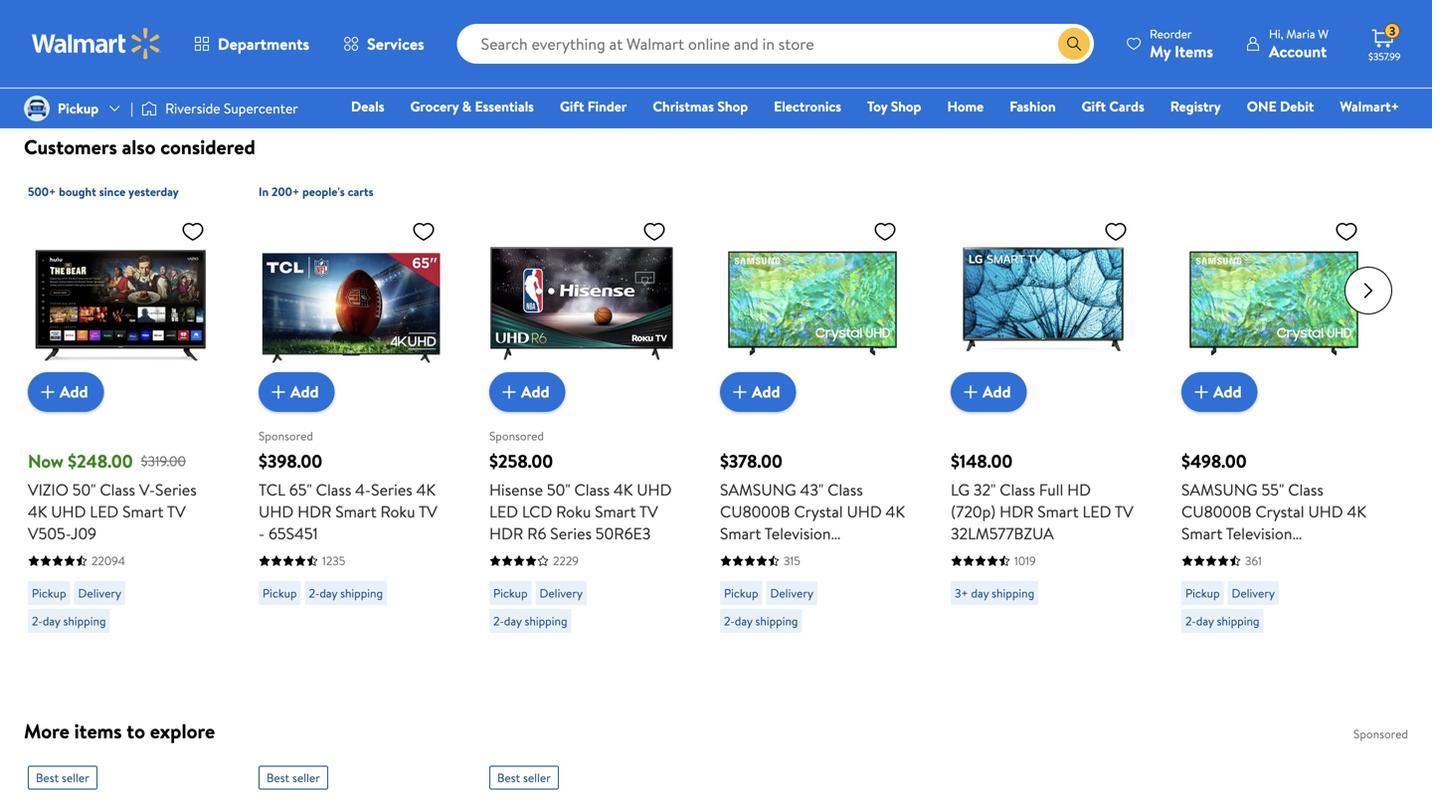 Task type: locate. For each thing, give the bounding box(es) containing it.
crystal up un43cu8000bxza
[[795, 500, 843, 522]]

uhd down now
[[51, 500, 86, 522]]

television up 361
[[1227, 522, 1293, 544]]

add button for sponsored
[[490, 372, 566, 412]]

2-day shipping down 1235
[[309, 585, 383, 601]]

product group containing $378.00
[[720, 171, 907, 641]]

2-
[[309, 585, 320, 601], [32, 612, 43, 629], [494, 612, 504, 629], [724, 612, 735, 629], [1186, 612, 1197, 629]]

4k inside $498.00 samsung 55" class cu8000b crystal uhd 4k smart television un55cu8000bxza
[[1348, 500, 1367, 522]]

account
[[1270, 40, 1328, 62]]

50" right hisense
[[547, 479, 571, 500]]

hdr inside the "sponsored $258.00 hisense 50" class 4k uhd led lcd roku smart tv hdr r6 series 50r6e3"
[[490, 522, 524, 544]]

tcl
[[259, 479, 286, 500]]

1 tv from the left
[[167, 500, 186, 522]]

christmas shop link
[[644, 96, 757, 117]]

next slide for customers also considered list image
[[1345, 267, 1393, 314]]

1019
[[1015, 552, 1037, 569]]

pickup down r6
[[494, 585, 528, 601]]

2 television from the left
[[1227, 522, 1293, 544]]

add up $378.00
[[752, 381, 781, 403]]

3+ day shipping
[[955, 585, 1035, 601]]

1 horizontal spatial gift
[[1082, 97, 1107, 116]]

3 best from the left
[[498, 769, 521, 786]]

hd
[[1068, 479, 1092, 500]]

crystal for $378.00
[[795, 500, 843, 522]]

2 product group from the left
[[259, 171, 446, 641]]

bought
[[59, 183, 96, 200]]

5 add to cart image from the left
[[959, 380, 983, 404]]

4 class from the left
[[828, 479, 864, 500]]

2 horizontal spatial best
[[498, 769, 521, 786]]

shop
[[718, 97, 748, 116], [891, 97, 922, 116]]

1 horizontal spatial shop
[[891, 97, 922, 116]]

hdr inside sponsored $398.00 tcl 65" class 4-series 4k uhd hdr smart roku tv - 65s451
[[298, 500, 332, 522]]

samsung down $378.00
[[720, 479, 797, 500]]

add button up $498.00
[[1182, 372, 1258, 412]]

5 class from the left
[[1000, 479, 1036, 500]]

$258.00
[[490, 449, 553, 474]]

0 horizontal spatial roku
[[381, 500, 416, 522]]

add to cart image for $378.00
[[728, 380, 752, 404]]

roku
[[381, 500, 416, 522], [556, 500, 591, 522]]

add to cart image for sponsored
[[498, 380, 521, 404]]

4k inside "$378.00 samsung 43" class cu8000b crystal uhd 4k smart television un43cu8000bxza"
[[886, 500, 905, 522]]

1 delivery from the left
[[78, 585, 121, 601]]

shipping down 1235
[[340, 585, 383, 601]]

registry
[[1171, 97, 1222, 116]]

5 add button from the left
[[951, 372, 1027, 412]]

series down $319.00
[[155, 479, 197, 500]]

samsung inside "$378.00 samsung 43" class cu8000b crystal uhd 4k smart television un43cu8000bxza"
[[720, 479, 797, 500]]

(720p)
[[951, 500, 996, 522]]

uhd for $498.00
[[1309, 500, 1344, 522]]

4k
[[417, 479, 436, 500], [614, 479, 633, 500], [28, 500, 47, 522], [886, 500, 905, 522], [1348, 500, 1367, 522]]

1 horizontal spatial hdr
[[490, 522, 524, 544]]

4 delivery from the left
[[1232, 585, 1276, 601]]

add button up $398.00
[[259, 372, 335, 412]]

hdr left r6
[[490, 522, 524, 544]]

add to cart image
[[36, 380, 60, 404], [267, 380, 291, 404], [498, 380, 521, 404], [728, 380, 752, 404], [959, 380, 983, 404], [1190, 380, 1214, 404]]

0 horizontal spatial series
[[155, 479, 197, 500]]

2-day shipping down 2229
[[494, 612, 568, 629]]

add up '$148.00'
[[983, 381, 1012, 403]]

uhd right 55"
[[1309, 500, 1344, 522]]

2 samsung from the left
[[1182, 479, 1258, 500]]

4 add to cart image from the left
[[728, 380, 752, 404]]

1 led from the left
[[90, 500, 119, 522]]

hdr right the tcl
[[298, 500, 332, 522]]

0 horizontal spatial television
[[765, 522, 831, 544]]

uhd up the 50r6e3
[[637, 479, 672, 500]]

considered
[[161, 133, 256, 161]]

2 tv from the left
[[419, 500, 438, 522]]

delivery down 22094
[[78, 585, 121, 601]]

smart inside $498.00 samsung 55" class cu8000b crystal uhd 4k smart television un55cu8000bxza
[[1182, 522, 1223, 544]]

2-day shipping
[[309, 585, 383, 601], [32, 612, 106, 629], [494, 612, 568, 629], [724, 612, 799, 629], [1186, 612, 1260, 629]]

$498.00
[[1182, 449, 1247, 474]]

crystal inside "$378.00 samsung 43" class cu8000b crystal uhd 4k smart television un43cu8000bxza"
[[795, 500, 843, 522]]

one debit
[[1248, 97, 1315, 116]]

3 class from the left
[[575, 479, 610, 500]]

1 cu8000b from the left
[[720, 500, 791, 522]]

shop right toy
[[891, 97, 922, 116]]

cu8000b inside $498.00 samsung 55" class cu8000b crystal uhd 4k smart television un55cu8000bxza
[[1182, 500, 1252, 522]]

vizio 50" class v-series 4k uhd led smart tv v505-j09 image
[[28, 211, 213, 396]]

uhd for sponsored
[[637, 479, 672, 500]]

3 add to cart image from the left
[[498, 380, 521, 404]]

4-
[[355, 479, 371, 500]]

4 product group from the left
[[720, 171, 907, 641]]

1 seller from the left
[[62, 769, 89, 786]]

television inside $498.00 samsung 55" class cu8000b crystal uhd 4k smart television un55cu8000bxza
[[1227, 522, 1293, 544]]

0 horizontal spatial gift
[[560, 97, 585, 116]]

crystal
[[795, 500, 843, 522], [1256, 500, 1305, 522]]

crystal inside $498.00 samsung 55" class cu8000b crystal uhd 4k smart television un55cu8000bxza
[[1256, 500, 1305, 522]]

seller
[[62, 769, 89, 786], [293, 769, 320, 786], [523, 769, 551, 786]]

christmas
[[653, 97, 714, 116]]

1 horizontal spatial cu8000b
[[1182, 500, 1252, 522]]

series up 2229
[[551, 522, 592, 544]]

delivery down the 315
[[771, 585, 814, 601]]

6 add button from the left
[[1182, 372, 1258, 412]]

add for $498.00
[[1214, 381, 1242, 403]]

add to cart image up $398.00
[[267, 380, 291, 404]]

pickup
[[58, 98, 99, 118], [32, 585, 66, 601], [263, 585, 297, 601], [494, 585, 528, 601], [724, 585, 759, 601], [1186, 585, 1220, 601]]

1 horizontal spatial roku
[[556, 500, 591, 522]]

4k right 55"
[[1348, 500, 1367, 522]]

3 product group from the left
[[490, 171, 677, 641]]

uhd down $398.00
[[259, 500, 294, 522]]

add to cart image up $378.00
[[728, 380, 752, 404]]

4 add from the left
[[752, 381, 781, 403]]

class right 55"
[[1289, 479, 1324, 500]]

&
[[462, 97, 472, 116]]

0 horizontal spatial seller
[[62, 769, 89, 786]]

0 horizontal spatial best
[[36, 769, 59, 786]]

tv inside now $248.00 $319.00 vizio 50" class v-series 4k uhd led smart tv v505-j09
[[167, 500, 186, 522]]

in 200+ people's carts
[[259, 183, 374, 200]]

led left v-
[[90, 500, 119, 522]]

43"
[[801, 479, 824, 500]]

television inside "$378.00 samsung 43" class cu8000b crystal uhd 4k smart television un43cu8000bxza"
[[765, 522, 831, 544]]

4k up the 50r6e3
[[614, 479, 633, 500]]

sponsored inside sponsored $398.00 tcl 65" class 4-series 4k uhd hdr smart roku tv - 65s451
[[259, 427, 313, 444]]

product group containing $258.00
[[490, 171, 677, 641]]

1 horizontal spatial led
[[490, 500, 518, 522]]

1 samsung from the left
[[720, 479, 797, 500]]

add button up '$148.00'
[[951, 372, 1027, 412]]

3 add button from the left
[[490, 372, 566, 412]]

series
[[155, 479, 197, 500], [371, 479, 413, 500], [551, 522, 592, 544]]

0 horizontal spatial hdr
[[298, 500, 332, 522]]

1 best from the left
[[36, 769, 59, 786]]

roku right lcd
[[556, 500, 591, 522]]

add up $498.00
[[1214, 381, 1242, 403]]

6 add from the left
[[1214, 381, 1242, 403]]

1 horizontal spatial samsung
[[1182, 479, 1258, 500]]

crystal up un55cu8000bxza
[[1256, 500, 1305, 522]]

5 add from the left
[[983, 381, 1012, 403]]

1 product group from the left
[[28, 171, 215, 641]]

3 led from the left
[[1083, 500, 1112, 522]]

hdr inside $148.00 lg 32" class full hd (720p) hdr smart led tv 32lm577bzua
[[1000, 500, 1034, 522]]

1 television from the left
[[765, 522, 831, 544]]

1 50" from the left
[[72, 479, 96, 500]]

series inside the "sponsored $258.00 hisense 50" class 4k uhd led lcd roku smart tv hdr r6 series 50r6e3"
[[551, 522, 592, 544]]

0 horizontal spatial 50"
[[72, 479, 96, 500]]

0 horizontal spatial samsung
[[720, 479, 797, 500]]

gift
[[560, 97, 585, 116], [1082, 97, 1107, 116]]

add button for $148.00
[[951, 372, 1027, 412]]

series inside sponsored $398.00 tcl 65" class 4-series 4k uhd hdr smart roku tv - 65s451
[[371, 479, 413, 500]]

add button up $258.00
[[490, 372, 566, 412]]

class right 32"
[[1000, 479, 1036, 500]]

0 horizontal spatial crystal
[[795, 500, 843, 522]]

32"
[[974, 479, 997, 500]]

1 horizontal spatial television
[[1227, 522, 1293, 544]]

product group containing $398.00
[[259, 171, 446, 641]]

services
[[367, 33, 425, 55]]

2 horizontal spatial series
[[551, 522, 592, 544]]

gift finder link
[[551, 96, 636, 117]]

delivery down 361
[[1232, 585, 1276, 601]]

cu8000b
[[720, 500, 791, 522], [1182, 500, 1252, 522]]

carts
[[348, 183, 374, 200]]

6 class from the left
[[1289, 479, 1324, 500]]

0 horizontal spatial shop
[[718, 97, 748, 116]]

5 product group from the left
[[951, 171, 1138, 641]]

1 gift from the left
[[560, 97, 585, 116]]

add for sponsored
[[521, 381, 550, 403]]

add to favorites list, samsung 55" class cu8000b crystal uhd 4k smart television un55cu8000bxza image
[[1335, 219, 1359, 244]]

tv
[[167, 500, 186, 522], [419, 500, 438, 522], [640, 500, 659, 522], [1115, 500, 1134, 522]]

vizio
[[28, 479, 69, 500]]

1 shop from the left
[[718, 97, 748, 116]]

finder
[[588, 97, 627, 116]]

2 gift from the left
[[1082, 97, 1107, 116]]

6 add to cart image from the left
[[1190, 380, 1214, 404]]

class right '43"'
[[828, 479, 864, 500]]

4 add button from the left
[[720, 372, 797, 412]]

television
[[765, 522, 831, 544], [1227, 522, 1293, 544]]

pickup down 65s451
[[263, 585, 297, 601]]

one debit link
[[1239, 96, 1324, 117]]

uhd inside now $248.00 $319.00 vizio 50" class v-series 4k uhd led smart tv v505-j09
[[51, 500, 86, 522]]

500+ bought since yesterday
[[28, 183, 179, 200]]

essentials
[[475, 97, 534, 116]]

gift for gift finder
[[560, 97, 585, 116]]

add to cart image up '$148.00'
[[959, 380, 983, 404]]

sponsored
[[1334, 60, 1389, 77], [259, 427, 313, 444], [490, 427, 544, 444], [1354, 725, 1409, 742]]

2 best seller from the left
[[267, 769, 320, 786]]

product group containing $498.00
[[1182, 171, 1369, 641]]

tv inside sponsored $398.00 tcl 65" class 4-series 4k uhd hdr smart roku tv - 65s451
[[419, 500, 438, 522]]

2 horizontal spatial seller
[[523, 769, 551, 786]]

4k inside sponsored $398.00 tcl 65" class 4-series 4k uhd hdr smart roku tv - 65s451
[[417, 479, 436, 500]]

1 class from the left
[[100, 479, 135, 500]]

1 roku from the left
[[381, 500, 416, 522]]

2 shop from the left
[[891, 97, 922, 116]]

2 led from the left
[[490, 500, 518, 522]]

-
[[259, 522, 265, 544]]

1 horizontal spatial 50"
[[547, 479, 571, 500]]

hisense 50" class 4k uhd led lcd roku smart tv hdr r6 series 50r6e3 image
[[490, 211, 675, 396]]

1 horizontal spatial best
[[267, 769, 290, 786]]

1235
[[322, 552, 346, 569]]

class inside sponsored $398.00 tcl 65" class 4-series 4k uhd hdr smart roku tv - 65s451
[[316, 479, 352, 500]]

now $248.00 $319.00 vizio 50" class v-series 4k uhd led smart tv v505-j09
[[28, 449, 197, 544]]

add to cart image up $498.00
[[1190, 380, 1214, 404]]

class left the 4-
[[316, 479, 352, 500]]

add button up now
[[28, 372, 104, 412]]

led
[[90, 500, 119, 522], [490, 500, 518, 522], [1083, 500, 1112, 522]]

led inside now $248.00 $319.00 vizio 50" class v-series 4k uhd led smart tv v505-j09
[[90, 500, 119, 522]]

50"
[[72, 479, 96, 500], [547, 479, 571, 500]]

reorder my items
[[1150, 25, 1214, 62]]

1 horizontal spatial seller
[[293, 769, 320, 786]]

0 horizontal spatial cu8000b
[[720, 500, 791, 522]]

samsung inside $498.00 samsung 55" class cu8000b crystal uhd 4k smart television un55cu8000bxza
[[1182, 479, 1258, 500]]

uhd inside "$378.00 samsung 43" class cu8000b crystal uhd 4k smart television un43cu8000bxza"
[[847, 500, 882, 522]]

home
[[948, 97, 984, 116]]

uhd right '43"'
[[847, 500, 882, 522]]

0 horizontal spatial led
[[90, 500, 119, 522]]

1 horizontal spatial series
[[371, 479, 413, 500]]

add button for $498.00
[[1182, 372, 1258, 412]]

christmas shop
[[653, 97, 748, 116]]

add button up $378.00
[[720, 372, 797, 412]]

4k right the 4-
[[417, 479, 436, 500]]

roku inside sponsored $398.00 tcl 65" class 4-series 4k uhd hdr smart roku tv - 65s451
[[381, 500, 416, 522]]

uhd inside sponsored $398.00 tcl 65" class 4-series 4k uhd hdr smart roku tv - 65s451
[[259, 500, 294, 522]]

uhd inside $498.00 samsung 55" class cu8000b crystal uhd 4k smart television un55cu8000bxza
[[1309, 500, 1344, 522]]

shop right christmas
[[718, 97, 748, 116]]

shipping down 1019
[[992, 585, 1035, 601]]

add
[[60, 381, 88, 403], [291, 381, 319, 403], [521, 381, 550, 403], [752, 381, 781, 403], [983, 381, 1012, 403], [1214, 381, 1242, 403]]

3 add from the left
[[521, 381, 550, 403]]

1 horizontal spatial best seller
[[267, 769, 320, 786]]

add to cart image up now
[[36, 380, 60, 404]]

product group containing now $248.00
[[28, 171, 215, 641]]

walmart image
[[32, 28, 161, 60]]

gift left 'cards'
[[1082, 97, 1107, 116]]

cu8000b down $498.00
[[1182, 500, 1252, 522]]

un55cu8000bxza
[[1182, 544, 1321, 566]]

50" down $248.00
[[72, 479, 96, 500]]

to
[[127, 717, 145, 745]]

class up the 50r6e3
[[575, 479, 610, 500]]

65"
[[289, 479, 312, 500]]

2 horizontal spatial hdr
[[1000, 500, 1034, 522]]

led right full
[[1083, 500, 1112, 522]]

customers
[[24, 133, 117, 161]]

deals
[[351, 97, 385, 116]]

2229
[[553, 552, 579, 569]]

uhd
[[637, 479, 672, 500], [51, 500, 86, 522], [259, 500, 294, 522], [847, 500, 882, 522], [1309, 500, 1344, 522]]

cu8000b inside "$378.00 samsung 43" class cu8000b crystal uhd 4k smart television un43cu8000bxza"
[[720, 500, 791, 522]]

2 add to cart image from the left
[[267, 380, 291, 404]]

maria
[[1287, 25, 1316, 42]]

samsung
[[720, 479, 797, 500], [1182, 479, 1258, 500]]

2 50" from the left
[[547, 479, 571, 500]]

class left v-
[[100, 479, 135, 500]]

series right 65"
[[371, 479, 413, 500]]

ad disclaimer and feedback image
[[1393, 61, 1409, 77]]

lg
[[951, 479, 970, 500]]

add up $258.00
[[521, 381, 550, 403]]

3 best seller from the left
[[498, 769, 551, 786]]

delivery down 2229
[[540, 585, 583, 601]]

1 horizontal spatial crystal
[[1256, 500, 1305, 522]]

2-day shipping down 361
[[1186, 612, 1260, 629]]

services button
[[326, 20, 441, 68]]

2 horizontal spatial led
[[1083, 500, 1112, 522]]

toy shop link
[[859, 96, 931, 117]]

2 roku from the left
[[556, 500, 591, 522]]

1 add from the left
[[60, 381, 88, 403]]

product group
[[28, 171, 215, 641], [259, 171, 446, 641], [490, 171, 677, 641], [720, 171, 907, 641], [951, 171, 1138, 641], [1182, 171, 1369, 641]]

4k down now
[[28, 500, 47, 522]]

television up the 315
[[765, 522, 831, 544]]

add to cart image up $258.00
[[498, 380, 521, 404]]

 image
[[24, 96, 50, 121]]

2 cu8000b from the left
[[1182, 500, 1252, 522]]

 image
[[141, 99, 157, 118]]

add up $248.00
[[60, 381, 88, 403]]

class inside $498.00 samsung 55" class cu8000b crystal uhd 4k smart television un55cu8000bxza
[[1289, 479, 1324, 500]]

4k left lg
[[886, 500, 905, 522]]

6 product group from the left
[[1182, 171, 1369, 641]]

1 add to cart image from the left
[[36, 380, 60, 404]]

roku right the 4-
[[381, 500, 416, 522]]

uhd inside the "sponsored $258.00 hisense 50" class 4k uhd led lcd roku smart tv hdr r6 series 50r6e3"
[[637, 479, 672, 500]]

led left lcd
[[490, 500, 518, 522]]

v505-
[[28, 522, 71, 544]]

4 tv from the left
[[1115, 500, 1134, 522]]

add up $398.00
[[291, 381, 319, 403]]

samsung down $498.00
[[1182, 479, 1258, 500]]

gift left finder
[[560, 97, 585, 116]]

cu8000b down $378.00
[[720, 500, 791, 522]]

2 crystal from the left
[[1256, 500, 1305, 522]]

0 horizontal spatial best seller
[[36, 769, 89, 786]]

2 class from the left
[[316, 479, 352, 500]]

1 crystal from the left
[[795, 500, 843, 522]]

gift finder
[[560, 97, 627, 116]]

hdr right 32"
[[1000, 500, 1034, 522]]

2 horizontal spatial best seller
[[498, 769, 551, 786]]

3 tv from the left
[[640, 500, 659, 522]]

r6
[[528, 522, 547, 544]]

gift inside gift cards link
[[1082, 97, 1107, 116]]



Task type: vqa. For each thing, say whether or not it's contained in the screenshot.
memory;
no



Task type: describe. For each thing, give the bounding box(es) containing it.
$148.00 lg 32" class full hd (720p) hdr smart led tv 32lm577bzua
[[951, 449, 1134, 544]]

home link
[[939, 96, 993, 117]]

4k for $498.00
[[1348, 500, 1367, 522]]

customers also considered
[[24, 133, 256, 161]]

smart inside sponsored $398.00 tcl 65" class 4-series 4k uhd hdr smart roku tv - 65s451
[[336, 500, 377, 522]]

in
[[259, 183, 269, 200]]

departments button
[[177, 20, 326, 68]]

add to cart image for $148.00
[[959, 380, 983, 404]]

full
[[1040, 479, 1064, 500]]

samsung 55" class cu8000b crystal uhd 4k smart television un55cu8000bxza image
[[1182, 211, 1367, 396]]

more
[[24, 717, 69, 745]]

now
[[28, 449, 64, 474]]

Walmart Site-Wide search field
[[457, 24, 1095, 64]]

add to favorites list, lg 32" class full hd (720p) hdr smart led tv 32lm577bzua image
[[1105, 219, 1128, 244]]

grocery & essentials link
[[402, 96, 543, 117]]

2 best from the left
[[267, 769, 290, 786]]

hisense
[[490, 479, 543, 500]]

$398.00
[[259, 449, 323, 474]]

$498.00 samsung 55" class cu8000b crystal uhd 4k smart television un55cu8000bxza
[[1182, 449, 1367, 566]]

search icon image
[[1067, 36, 1083, 52]]

add to favorites list, hisense 50" class 4k uhd led lcd roku smart tv hdr r6 series 50r6e3 image
[[643, 219, 667, 244]]

4k for $378.00
[[886, 500, 905, 522]]

riverside supercenter
[[165, 98, 298, 118]]

gift cards
[[1082, 97, 1145, 116]]

samsung for $378.00
[[720, 479, 797, 500]]

3+
[[955, 585, 969, 601]]

tcl 65" class 4-series 4k uhd hdr smart roku tv - 65s451 image
[[259, 211, 444, 396]]

50r6e3
[[596, 522, 651, 544]]

$357.99
[[1369, 50, 1401, 63]]

361
[[1246, 552, 1263, 569]]

class inside "$378.00 samsung 43" class cu8000b crystal uhd 4k smart television un43cu8000bxza"
[[828, 479, 864, 500]]

pickup down un55cu8000bxza
[[1186, 585, 1220, 601]]

pickup up customers
[[58, 98, 99, 118]]

electronics link
[[765, 96, 851, 117]]

people's
[[302, 183, 345, 200]]

class inside $148.00 lg 32" class full hd (720p) hdr smart led tv 32lm577bzua
[[1000, 479, 1036, 500]]

since
[[99, 183, 126, 200]]

shipping down 361
[[1217, 612, 1260, 629]]

pickup down un43cu8000bxza
[[724, 585, 759, 601]]

shop for toy shop
[[891, 97, 922, 116]]

lcd
[[522, 500, 553, 522]]

smart inside $148.00 lg 32" class full hd (720p) hdr smart led tv 32lm577bzua
[[1038, 500, 1079, 522]]

32lm577bzua
[[951, 522, 1055, 544]]

samsung for $498.00
[[1182, 479, 1258, 500]]

3
[[1390, 23, 1396, 40]]

tv inside $148.00 lg 32" class full hd (720p) hdr smart led tv 32lm577bzua
[[1115, 500, 1134, 522]]

reorder
[[1150, 25, 1193, 42]]

also
[[122, 133, 156, 161]]

cu8000b for $378.00
[[720, 500, 791, 522]]

sponsored inside the "sponsored $258.00 hisense 50" class 4k uhd led lcd roku smart tv hdr r6 series 50r6e3"
[[490, 427, 544, 444]]

samsung 43" class cu8000b crystal uhd 4k smart television un43cu8000bxza image
[[720, 211, 906, 396]]

sponsored $258.00 hisense 50" class 4k uhd led lcd roku smart tv hdr r6 series 50r6e3
[[490, 427, 672, 544]]

grocery
[[410, 97, 459, 116]]

2 seller from the left
[[293, 769, 320, 786]]

$378.00 samsung 43" class cu8000b crystal uhd 4k smart television un43cu8000bxza
[[720, 449, 905, 566]]

uhd for $378.00
[[847, 500, 882, 522]]

pickup down v505-
[[32, 585, 66, 601]]

riverside
[[165, 98, 221, 118]]

departments
[[218, 33, 310, 55]]

tv inside the "sponsored $258.00 hisense 50" class 4k uhd led lcd roku smart tv hdr r6 series 50r6e3"
[[640, 500, 659, 522]]

1 best seller from the left
[[36, 769, 89, 786]]

gift for gift cards
[[1082, 97, 1107, 116]]

class inside the "sponsored $258.00 hisense 50" class 4k uhd led lcd roku smart tv hdr r6 series 50r6e3"
[[575, 479, 610, 500]]

roku inside the "sponsored $258.00 hisense 50" class 4k uhd led lcd roku smart tv hdr r6 series 50r6e3"
[[556, 500, 591, 522]]

4k inside now $248.00 $319.00 vizio 50" class v-series 4k uhd led smart tv v505-j09
[[28, 500, 47, 522]]

shop for christmas shop
[[718, 97, 748, 116]]

add for $148.00
[[983, 381, 1012, 403]]

22094
[[92, 552, 125, 569]]

one
[[1248, 97, 1277, 116]]

supercenter
[[224, 98, 298, 118]]

series inside now $248.00 $319.00 vizio 50" class v-series 4k uhd led smart tv v505-j09
[[155, 479, 197, 500]]

v-
[[139, 479, 155, 500]]

shipping down 2229
[[525, 612, 568, 629]]

crystal for $498.00
[[1256, 500, 1305, 522]]

4k for sponsored
[[417, 479, 436, 500]]

2-day shipping down the 315
[[724, 612, 799, 629]]

class inside now $248.00 $319.00 vizio 50" class v-series 4k uhd led smart tv v505-j09
[[100, 479, 135, 500]]

smart inside now $248.00 $319.00 vizio 50" class v-series 4k uhd led smart tv v505-j09
[[123, 500, 164, 522]]

grocery & essentials
[[410, 97, 534, 116]]

walmart+
[[1341, 97, 1400, 116]]

hi, maria w account
[[1270, 25, 1329, 62]]

registry link
[[1162, 96, 1231, 117]]

add to favorites list, vizio 50" class v-series 4k uhd led smart tv v505-j09 image
[[181, 219, 205, 244]]

more items to explore
[[24, 717, 215, 745]]

sponsored $398.00 tcl 65" class 4-series 4k uhd hdr smart roku tv - 65s451
[[259, 427, 438, 544]]

2-day shipping down 22094
[[32, 612, 106, 629]]

2 delivery from the left
[[540, 585, 583, 601]]

50" inside now $248.00 $319.00 vizio 50" class v-series 4k uhd led smart tv v505-j09
[[72, 479, 96, 500]]

lg 32" class full hd (720p) hdr smart led tv 32lm577bzua image
[[951, 211, 1136, 396]]

television for $378.00
[[765, 522, 831, 544]]

deals link
[[342, 96, 394, 117]]

led inside $148.00 lg 32" class full hd (720p) hdr smart led tv 32lm577bzua
[[1083, 500, 1112, 522]]

cards
[[1110, 97, 1145, 116]]

Search search field
[[457, 24, 1095, 64]]

fashion
[[1010, 97, 1056, 116]]

add to cart image for $498.00
[[1190, 380, 1214, 404]]

add to favorites list, tcl 65" class 4-series 4k uhd hdr smart roku tv - 65s451 image
[[412, 219, 436, 244]]

led inside the "sponsored $258.00 hisense 50" class 4k uhd led lcd roku smart tv hdr r6 series 50r6e3"
[[490, 500, 518, 522]]

1 add button from the left
[[28, 372, 104, 412]]

television for $498.00
[[1227, 522, 1293, 544]]

shipping down the 315
[[756, 612, 799, 629]]

$248.00
[[68, 449, 133, 474]]

add for $378.00
[[752, 381, 781, 403]]

items
[[1175, 40, 1214, 62]]

65s451
[[269, 522, 318, 544]]

fashion link
[[1001, 96, 1065, 117]]

shipping down 22094
[[63, 612, 106, 629]]

add button for $378.00
[[720, 372, 797, 412]]

hi,
[[1270, 25, 1284, 42]]

j09
[[71, 522, 97, 544]]

3 seller from the left
[[523, 769, 551, 786]]

toy shop
[[868, 97, 922, 116]]

product group containing $148.00
[[951, 171, 1138, 641]]

cu8000b for $498.00
[[1182, 500, 1252, 522]]

smart inside the "sponsored $258.00 hisense 50" class 4k uhd led lcd roku smart tv hdr r6 series 50r6e3"
[[595, 500, 636, 522]]

explore
[[150, 717, 215, 745]]

debit
[[1281, 97, 1315, 116]]

2 add button from the left
[[259, 372, 335, 412]]

add to favorites list, samsung 43" class cu8000b crystal uhd 4k smart television un43cu8000bxza image
[[874, 219, 898, 244]]

items
[[74, 717, 122, 745]]

my
[[1150, 40, 1172, 62]]

w
[[1319, 25, 1329, 42]]

3 delivery from the left
[[771, 585, 814, 601]]

|
[[131, 98, 133, 118]]

$319.00
[[141, 451, 186, 471]]

4k inside the "sponsored $258.00 hisense 50" class 4k uhd led lcd roku smart tv hdr r6 series 50r6e3"
[[614, 479, 633, 500]]

gift cards link
[[1073, 96, 1154, 117]]

55"
[[1262, 479, 1285, 500]]

500+
[[28, 183, 56, 200]]

smart inside "$378.00 samsung 43" class cu8000b crystal uhd 4k smart television un43cu8000bxza"
[[720, 522, 762, 544]]

50" inside the "sponsored $258.00 hisense 50" class 4k uhd led lcd roku smart tv hdr r6 series 50r6e3"
[[547, 479, 571, 500]]

200+
[[272, 183, 300, 200]]

2 add from the left
[[291, 381, 319, 403]]



